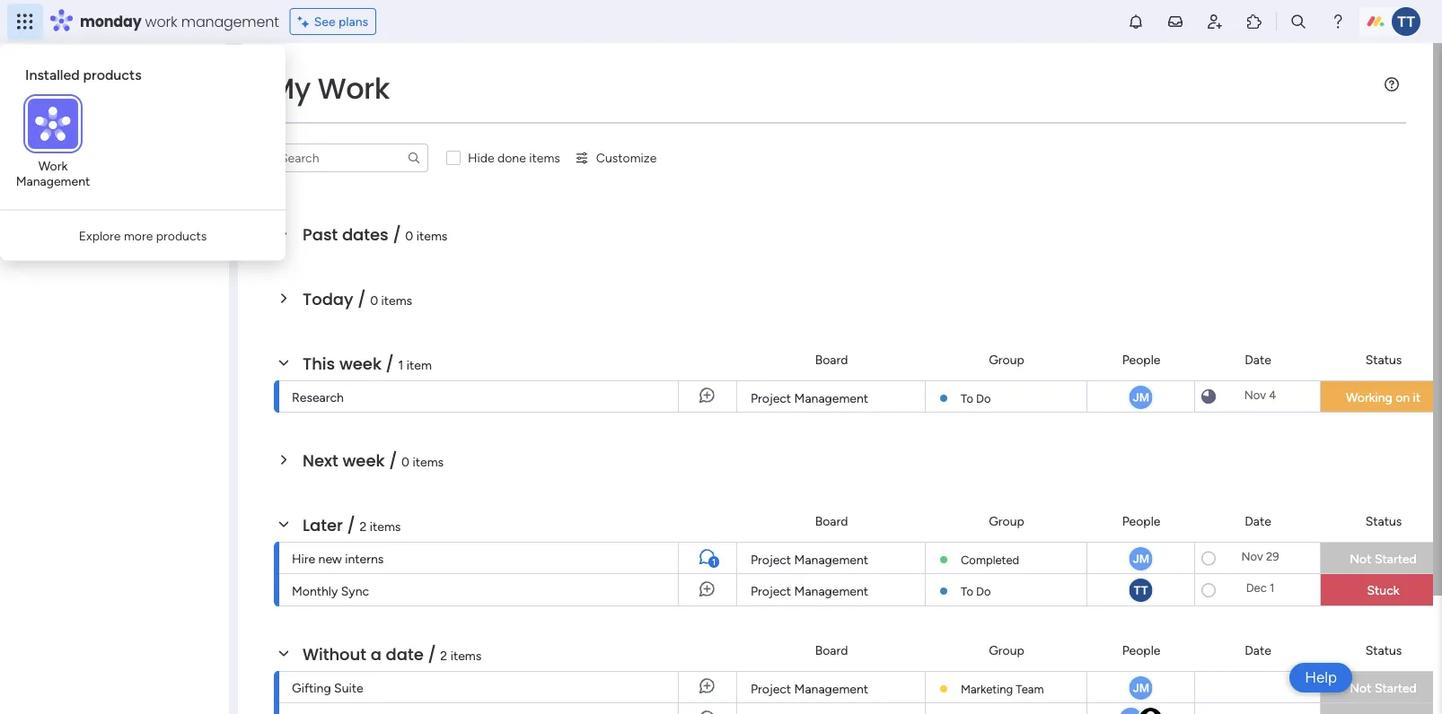 Task type: describe. For each thing, give the bounding box(es) containing it.
on
[[1396, 390, 1410, 405]]

dates
[[342, 223, 389, 246]]

0 vertical spatial work
[[318, 69, 390, 109]]

without
[[303, 643, 366, 666]]

installed
[[25, 66, 80, 84]]

explore more products
[[79, 228, 207, 243]]

1 do from the top
[[976, 392, 991, 406]]

products inside button
[[156, 228, 207, 243]]

management inside "project management" list box
[[86, 223, 160, 238]]

items inside without a date / 2 items
[[450, 648, 482, 664]]

work for my
[[60, 92, 87, 107]]

m
[[21, 144, 31, 159]]

/ right today
[[358, 288, 366, 311]]

people for 1
[[1122, 352, 1161, 368]]

today / 0 items
[[303, 288, 412, 311]]

working on it
[[1346, 390, 1421, 405]]

help image
[[1329, 13, 1347, 31]]

project for fourth project management 'link' from the top
[[751, 682, 791, 697]]

done
[[498, 150, 526, 166]]

my for my work
[[269, 69, 311, 109]]

people for items
[[1122, 514, 1161, 529]]

working
[[1346, 390, 1393, 405]]

0 for dates
[[405, 228, 413, 243]]

/ right next
[[389, 449, 397, 472]]

without a date / 2 items
[[303, 643, 482, 666]]

plans
[[339, 14, 368, 29]]

nov 29
[[1242, 550, 1279, 564]]

it
[[1413, 390, 1421, 405]]

project for first project management 'link' from the top
[[751, 391, 791, 406]]

management for fourth project management 'link' from the top
[[794, 682, 868, 697]]

gifting suite
[[292, 681, 363, 696]]

gifting
[[292, 681, 331, 696]]

monday work management
[[80, 11, 279, 31]]

week for next
[[343, 449, 385, 472]]

/ right later
[[347, 514, 355, 537]]

items inside today / 0 items
[[381, 293, 412, 308]]

monthly
[[292, 584, 338, 599]]

0 vertical spatial products
[[83, 66, 142, 84]]

my work button
[[11, 85, 193, 114]]

1 to from the top
[[961, 392, 973, 406]]

4 project management link from the top
[[748, 673, 914, 705]]

date for 1
[[1245, 352, 1271, 368]]

project for 3rd project management 'link' from the bottom of the page
[[751, 553, 791, 568]]

workspace selection element
[[17, 141, 150, 164]]

date
[[386, 643, 424, 666]]

suite
[[334, 681, 363, 696]]

/ left item
[[386, 352, 394, 375]]

2 started from the top
[[1375, 681, 1417, 696]]

week for this
[[339, 352, 382, 375]]

later
[[303, 514, 343, 537]]

project management for 3rd project management 'link' from the bottom of the page
[[751, 553, 868, 568]]

management for third project management 'link'
[[794, 584, 868, 599]]

past
[[303, 223, 338, 246]]

work inside work management
[[38, 159, 68, 174]]

see
[[314, 14, 336, 29]]

workspace
[[76, 143, 147, 160]]

/ right dates
[[393, 223, 401, 246]]

work management
[[16, 159, 90, 188]]

see plans
[[314, 14, 368, 29]]

items inside 'later / 2 items'
[[370, 519, 401, 534]]

Search in workspace field
[[38, 180, 150, 200]]

my for my work
[[40, 92, 57, 107]]

monday
[[80, 11, 141, 31]]

research
[[292, 390, 344, 405]]

status for /
[[1366, 643, 1402, 659]]

board for items
[[815, 514, 848, 529]]

dec 1
[[1246, 581, 1275, 596]]

group for 1
[[989, 352, 1024, 368]]

hire
[[292, 551, 315, 567]]

nov 4
[[1244, 388, 1276, 403]]

project inside list box
[[42, 223, 83, 238]]

item
[[407, 357, 432, 373]]

search everything image
[[1290, 13, 1308, 31]]

board for 1
[[815, 352, 848, 368]]

menu image
[[1385, 77, 1399, 92]]

management for 3rd project management 'link' from the bottom of the page
[[794, 553, 868, 568]]

2 to do from the top
[[961, 585, 991, 599]]

this week / 1 item
[[303, 352, 432, 375]]

work for monday
[[145, 11, 177, 31]]

status for 1
[[1366, 352, 1402, 368]]

0 inside today / 0 items
[[370, 293, 378, 308]]

2 inside without a date / 2 items
[[440, 648, 447, 664]]

date for /
[[1245, 643, 1271, 659]]

next week / 0 items
[[303, 449, 444, 472]]



Task type: locate. For each thing, give the bounding box(es) containing it.
1 group from the top
[[989, 352, 1024, 368]]

sync
[[341, 584, 369, 599]]

date down "dec"
[[1245, 643, 1271, 659]]

1 inside this week / 1 item
[[398, 357, 404, 373]]

explore more products button
[[72, 221, 214, 250]]

group for items
[[989, 514, 1024, 529]]

0 horizontal spatial products
[[83, 66, 142, 84]]

/
[[393, 223, 401, 246], [358, 288, 366, 311], [386, 352, 394, 375], [389, 449, 397, 472], [347, 514, 355, 537], [428, 643, 436, 666]]

2 inside 'later / 2 items'
[[360, 519, 367, 534]]

my work
[[269, 69, 390, 109]]

date for items
[[1245, 514, 1271, 529]]

1 horizontal spatial products
[[156, 228, 207, 243]]

main
[[41, 143, 73, 160]]

1 status from the top
[[1366, 352, 1402, 368]]

1 vertical spatial date
[[1245, 514, 1271, 529]]

a
[[371, 643, 382, 666]]

nov
[[1244, 388, 1266, 403], [1242, 550, 1263, 564]]

0 vertical spatial 0
[[405, 228, 413, 243]]

0 vertical spatial date
[[1245, 352, 1271, 368]]

0 vertical spatial started
[[1375, 552, 1417, 567]]

1 not from the top
[[1350, 552, 1372, 567]]

1 horizontal spatial work
[[145, 11, 177, 31]]

Filter dashboard by text search field
[[265, 144, 428, 172]]

main workspace
[[41, 143, 147, 160]]

interns
[[345, 551, 384, 567]]

1 button
[[678, 542, 736, 575]]

new
[[318, 551, 342, 567]]

nov left 4
[[1244, 388, 1266, 403]]

2 vertical spatial 1
[[1270, 581, 1275, 596]]

not
[[1350, 552, 1372, 567], [1350, 681, 1372, 696]]

project management for third project management 'link'
[[751, 584, 868, 599]]

project management list box
[[0, 212, 229, 489]]

marketing
[[961, 683, 1013, 697]]

week right next
[[343, 449, 385, 472]]

3 board from the top
[[815, 643, 848, 659]]

3 project management link from the top
[[748, 575, 914, 607]]

2 vertical spatial status
[[1366, 643, 1402, 659]]

search image
[[407, 151, 421, 165]]

group for /
[[989, 643, 1024, 659]]

work right monday
[[145, 11, 177, 31]]

products right more at the top of the page
[[156, 228, 207, 243]]

my down see plans button
[[269, 69, 311, 109]]

3 status from the top
[[1366, 643, 1402, 659]]

status down the stuck on the bottom of the page
[[1366, 643, 1402, 659]]

customize button
[[567, 144, 664, 172]]

29
[[1266, 550, 1279, 564]]

1 vertical spatial do
[[976, 585, 991, 599]]

hide done items
[[468, 150, 560, 166]]

2 not started from the top
[[1350, 681, 1417, 696]]

1 vertical spatial 0
[[370, 293, 378, 308]]

0 vertical spatial not
[[1350, 552, 1372, 567]]

work
[[318, 69, 390, 109], [38, 159, 68, 174]]

past dates / 0 items
[[303, 223, 448, 246]]

2 board from the top
[[815, 514, 848, 529]]

work down plans
[[318, 69, 390, 109]]

1 vertical spatial week
[[343, 449, 385, 472]]

not up the stuck on the bottom of the page
[[1350, 552, 1372, 567]]

started up the stuck on the bottom of the page
[[1375, 552, 1417, 567]]

my
[[269, 69, 311, 109], [40, 92, 57, 107]]

next
[[303, 449, 338, 472]]

1 vertical spatial started
[[1375, 681, 1417, 696]]

2 vertical spatial people
[[1122, 643, 1161, 659]]

team
[[1016, 683, 1044, 697]]

1 horizontal spatial 2
[[440, 648, 447, 664]]

1 to do from the top
[[961, 392, 991, 406]]

completed
[[961, 553, 1019, 568]]

2 to from the top
[[961, 585, 973, 599]]

this
[[303, 352, 335, 375]]

do
[[976, 392, 991, 406], [976, 585, 991, 599]]

dec
[[1246, 581, 1267, 596]]

1
[[398, 357, 404, 373], [712, 557, 716, 568], [1270, 581, 1275, 596]]

not started up the stuck on the bottom of the page
[[1350, 552, 1417, 567]]

1 vertical spatial to do
[[961, 585, 991, 599]]

1 vertical spatial not started
[[1350, 681, 1417, 696]]

home button
[[11, 54, 193, 83]]

status up the stuck on the bottom of the page
[[1366, 514, 1402, 529]]

0 inside next week / 0 items
[[402, 454, 410, 470]]

2 vertical spatial board
[[815, 643, 848, 659]]

work down installed products
[[60, 92, 87, 107]]

0 horizontal spatial work
[[60, 92, 87, 107]]

installed products
[[25, 66, 142, 84]]

customize
[[596, 150, 657, 166]]

terry turtle image
[[1392, 7, 1421, 36]]

items inside next week / 0 items
[[413, 454, 444, 470]]

0 inside past dates / 0 items
[[405, 228, 413, 243]]

1 vertical spatial nov
[[1242, 550, 1263, 564]]

2 people from the top
[[1122, 514, 1161, 529]]

0 vertical spatial not started
[[1350, 552, 1417, 567]]

status
[[1366, 352, 1402, 368], [1366, 514, 1402, 529], [1366, 643, 1402, 659]]

1 people from the top
[[1122, 352, 1161, 368]]

work right workspace icon
[[38, 159, 68, 174]]

management for first project management 'link' from the top
[[794, 391, 868, 406]]

0 vertical spatial to
[[961, 392, 973, 406]]

1 vertical spatial work
[[60, 92, 87, 107]]

3 date from the top
[[1245, 643, 1271, 659]]

not right help
[[1350, 681, 1372, 696]]

2 project management link from the top
[[748, 543, 914, 576]]

board
[[815, 352, 848, 368], [815, 514, 848, 529], [815, 643, 848, 659]]

nov for working on it
[[1244, 388, 1266, 403]]

nov for not started
[[1242, 550, 1263, 564]]

my down installed
[[40, 92, 57, 107]]

status up working on it
[[1366, 352, 1402, 368]]

1 vertical spatial 1
[[712, 557, 716, 568]]

project management for fourth project management 'link' from the top
[[751, 682, 868, 697]]

2 up interns
[[360, 519, 367, 534]]

3 people from the top
[[1122, 643, 1161, 659]]

select product image
[[16, 13, 34, 31]]

4
[[1269, 388, 1276, 403]]

notifications image
[[1127, 13, 1145, 31]]

0 horizontal spatial 2
[[360, 519, 367, 534]]

more
[[124, 228, 153, 243]]

to do
[[961, 392, 991, 406], [961, 585, 991, 599]]

0 vertical spatial 1
[[398, 357, 404, 373]]

date
[[1245, 352, 1271, 368], [1245, 514, 1271, 529], [1245, 643, 1271, 659]]

2 vertical spatial date
[[1245, 643, 1271, 659]]

later / 2 items
[[303, 514, 401, 537]]

1 vertical spatial status
[[1366, 514, 1402, 529]]

0 horizontal spatial 1
[[398, 357, 404, 373]]

2 not from the top
[[1350, 681, 1372, 696]]

/ right 'date' at the left bottom of page
[[428, 643, 436, 666]]

project management inside list box
[[42, 223, 160, 238]]

1 vertical spatial group
[[989, 514, 1024, 529]]

0 for week
[[402, 454, 410, 470]]

stuck
[[1367, 583, 1400, 599]]

project management link
[[748, 382, 914, 414], [748, 543, 914, 576], [748, 575, 914, 607], [748, 673, 914, 705]]

started right help button
[[1375, 681, 1417, 696]]

0 vertical spatial nov
[[1244, 388, 1266, 403]]

1 horizontal spatial my
[[269, 69, 311, 109]]

marketing team
[[961, 683, 1044, 697]]

1 vertical spatial work
[[38, 159, 68, 174]]

1 vertical spatial products
[[156, 228, 207, 243]]

2 group from the top
[[989, 514, 1024, 529]]

0 vertical spatial to do
[[961, 392, 991, 406]]

hide
[[468, 150, 494, 166]]

1 project management link from the top
[[748, 382, 914, 414]]

date up nov 29
[[1245, 514, 1271, 529]]

0 vertical spatial 2
[[360, 519, 367, 534]]

0 vertical spatial group
[[989, 352, 1024, 368]]

status for items
[[1366, 514, 1402, 529]]

1 vertical spatial people
[[1122, 514, 1161, 529]]

monthly sync
[[292, 584, 369, 599]]

items inside past dates / 0 items
[[416, 228, 448, 243]]

0 right dates
[[405, 228, 413, 243]]

workspace image
[[17, 141, 35, 161]]

invite members image
[[1206, 13, 1224, 31]]

option
[[0, 215, 229, 218]]

items
[[529, 150, 560, 166], [416, 228, 448, 243], [381, 293, 412, 308], [413, 454, 444, 470], [370, 519, 401, 534], [450, 648, 482, 664]]

work inside button
[[60, 92, 87, 107]]

0 vertical spatial week
[[339, 352, 382, 375]]

1 horizontal spatial work
[[318, 69, 390, 109]]

1 vertical spatial 2
[[440, 648, 447, 664]]

2 do from the top
[[976, 585, 991, 599]]

1 horizontal spatial 1
[[712, 557, 716, 568]]

project for third project management 'link'
[[751, 584, 791, 599]]

0 horizontal spatial work
[[38, 159, 68, 174]]

1 inside button
[[712, 557, 716, 568]]

1 board from the top
[[815, 352, 848, 368]]

people for /
[[1122, 643, 1161, 659]]

nov left 29
[[1242, 550, 1263, 564]]

installed products element
[[25, 66, 264, 84]]

help
[[1305, 669, 1337, 687]]

inbox image
[[1167, 13, 1185, 31]]

2
[[360, 519, 367, 534], [440, 648, 447, 664]]

home
[[41, 61, 76, 76]]

2 right 'date' at the left bottom of page
[[440, 648, 447, 664]]

None search field
[[265, 144, 428, 172]]

week
[[339, 352, 382, 375], [343, 449, 385, 472]]

0 right today
[[370, 293, 378, 308]]

hire new interns
[[292, 551, 384, 567]]

project management
[[42, 223, 160, 238], [751, 391, 868, 406], [751, 553, 868, 568], [751, 584, 868, 599], [751, 682, 868, 697]]

my work
[[40, 92, 87, 107]]

project management for first project management 'link' from the top
[[751, 391, 868, 406]]

people
[[1122, 352, 1161, 368], [1122, 514, 1161, 529], [1122, 643, 1161, 659]]

0 vertical spatial work
[[145, 11, 177, 31]]

not started right help
[[1350, 681, 1417, 696]]

work management image
[[28, 99, 78, 149]]

3 group from the top
[[989, 643, 1024, 659]]

products
[[83, 66, 142, 84], [156, 228, 207, 243]]

today
[[303, 288, 353, 311]]

apps image
[[1246, 13, 1264, 31]]

1 vertical spatial not
[[1350, 681, 1372, 696]]

1 vertical spatial board
[[815, 514, 848, 529]]

products up my work button
[[83, 66, 142, 84]]

0 vertical spatial status
[[1366, 352, 1402, 368]]

1 not started from the top
[[1350, 552, 1417, 567]]

management
[[181, 11, 279, 31]]

0 horizontal spatial my
[[40, 92, 57, 107]]

help button
[[1290, 664, 1352, 693]]

work
[[145, 11, 177, 31], [60, 92, 87, 107]]

group
[[989, 352, 1024, 368], [989, 514, 1024, 529], [989, 643, 1024, 659]]

2 horizontal spatial 1
[[1270, 581, 1275, 596]]

explore
[[79, 228, 121, 243]]

0 vertical spatial people
[[1122, 352, 1161, 368]]

1 date from the top
[[1245, 352, 1271, 368]]

date up nov 4
[[1245, 352, 1271, 368]]

see plans button
[[290, 8, 376, 35]]

management
[[16, 173, 90, 188], [86, 223, 160, 238], [794, 391, 868, 406], [794, 553, 868, 568], [794, 584, 868, 599], [794, 682, 868, 697]]

not started
[[1350, 552, 1417, 567], [1350, 681, 1417, 696]]

0
[[405, 228, 413, 243], [370, 293, 378, 308], [402, 454, 410, 470]]

project
[[42, 223, 83, 238], [751, 391, 791, 406], [751, 553, 791, 568], [751, 584, 791, 599], [751, 682, 791, 697]]

started
[[1375, 552, 1417, 567], [1375, 681, 1417, 696]]

1 started from the top
[[1375, 552, 1417, 567]]

to
[[961, 392, 973, 406], [961, 585, 973, 599]]

2 date from the top
[[1245, 514, 1271, 529]]

week right this
[[339, 352, 382, 375]]

board for /
[[815, 643, 848, 659]]

2 vertical spatial 0
[[402, 454, 410, 470]]

2 vertical spatial group
[[989, 643, 1024, 659]]

1 vertical spatial to
[[961, 585, 973, 599]]

0 vertical spatial board
[[815, 352, 848, 368]]

2 status from the top
[[1366, 514, 1402, 529]]

0 vertical spatial do
[[976, 392, 991, 406]]

0 right next
[[402, 454, 410, 470]]

my inside button
[[40, 92, 57, 107]]



Task type: vqa. For each thing, say whether or not it's contained in the screenshot.
Filter popup button
no



